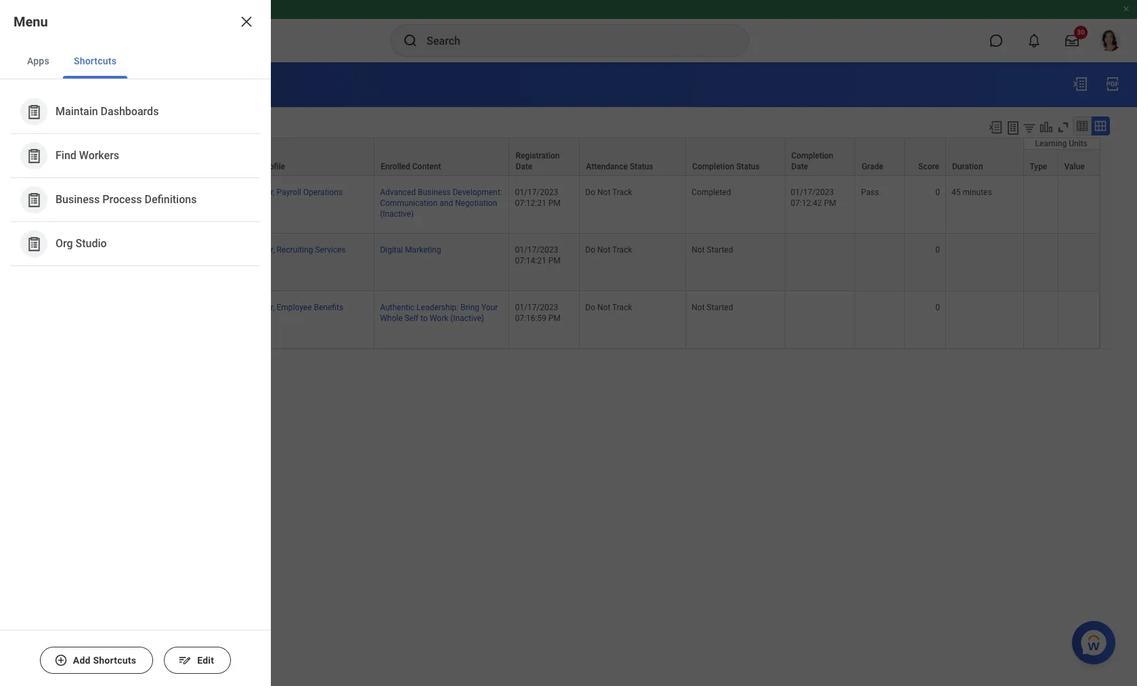 Task type: describe. For each thing, give the bounding box(es) containing it.
business process definitions link
[[14, 181, 257, 219]]

45
[[952, 187, 961, 197]]

add
[[73, 655, 91, 666]]

find
[[56, 149, 76, 162]]

close environment banner image
[[1122, 5, 1131, 13]]

org studio
[[56, 237, 107, 250]]

photo
[[34, 162, 55, 171]]

recruiting
[[277, 245, 313, 255]]

negotiation
[[455, 198, 497, 208]]

do for 01/17/2023 07:16:59 pm
[[585, 303, 595, 312]]

business process definitions
[[56, 193, 197, 206]]

07:16:59
[[515, 314, 546, 323]]

content
[[412, 162, 441, 171]]

07:14:21
[[515, 256, 546, 265]]

01/17/2023 for 07:16:59
[[515, 303, 558, 312]]

to
[[421, 314, 428, 323]]

global navigation dialog
[[0, 0, 271, 686]]

workers
[[79, 149, 119, 162]]

edit
[[197, 655, 214, 666]]

worker
[[111, 162, 137, 171]]

director, for director, employee benefits
[[245, 303, 275, 312]]

date for registration date
[[516, 162, 533, 171]]

advanced business development: communication and negotiation (inactive)
[[380, 187, 502, 219]]

business inside the 'global navigation' dialog
[[56, 193, 100, 206]]

payroll
[[277, 187, 301, 197]]

3
[[27, 124, 32, 133]]

07:12:21
[[515, 198, 546, 208]]

shortcuts button
[[63, 43, 127, 79]]

learning inside learning units popup button
[[1035, 139, 1067, 148]]

table image
[[1076, 119, 1089, 133]]

find workers
[[56, 149, 119, 162]]

x image
[[238, 14, 255, 30]]

enrolled
[[381, 162, 410, 171]]

grade button
[[856, 138, 904, 175]]

0 for bring
[[936, 303, 940, 312]]

apps button
[[16, 43, 60, 79]]

completion status
[[692, 162, 760, 171]]

my
[[27, 77, 46, 93]]

search image
[[402, 33, 419, 49]]

shortcuts inside "button"
[[74, 56, 117, 66]]

director, for director, payroll operations
[[245, 187, 275, 197]]

digital marketing link
[[380, 242, 441, 255]]

employee's photo (maria cardoza) image
[[33, 302, 68, 337]]

process
[[102, 193, 142, 206]]

track for 01/17/2023 07:14:21 pm
[[612, 245, 632, 255]]

list containing maintain dashboards
[[0, 79, 271, 277]]

duration button
[[946, 138, 1023, 175]]

score button
[[905, 138, 946, 175]]

row containing beth liu
[[27, 176, 1100, 234]]

attendance status button
[[580, 138, 686, 175]]

director, payroll operations link
[[245, 185, 343, 197]]

value button
[[1058, 150, 1099, 175]]

clipboard image for org studio
[[25, 235, 42, 252]]

shortcuts inside button
[[93, 655, 136, 666]]

enrolled content button
[[375, 138, 509, 175]]

beth
[[110, 187, 127, 197]]

self
[[405, 314, 419, 323]]

profile logan mcneil element
[[1091, 26, 1129, 56]]

director, recruiting services link
[[245, 242, 346, 255]]

01/17/2023 for 07:12:21
[[515, 187, 558, 197]]

job profile button
[[240, 138, 374, 175]]

01/17/2023 07:14:21 pm
[[515, 245, 561, 265]]

units
[[1069, 139, 1088, 148]]

track for 01/17/2023 07:16:59 pm
[[612, 303, 632, 312]]

employee
[[277, 303, 312, 312]]

pass
[[861, 187, 879, 197]]

started for 01/17/2023 07:14:21 pm
[[707, 245, 733, 255]]

view printable version (pdf) image
[[1105, 76, 1121, 92]]

not for 01/17/2023 07:16:59 pm
[[597, 303, 611, 312]]

01/17/2023 07:12:42 pm
[[791, 187, 836, 208]]

pm for 01/17/2023 07:12:21 pm
[[548, 198, 561, 208]]

registration date
[[516, 151, 560, 171]]

not for 01/17/2023 07:12:21 pm
[[597, 187, 611, 197]]

liu
[[129, 187, 139, 197]]

registration
[[516, 151, 560, 160]]

not started for 01/17/2023 07:16:59 pm
[[692, 303, 733, 312]]

export to excel image for view printable version (pdf) icon
[[1072, 76, 1089, 92]]

director, payroll operations
[[245, 187, 343, 197]]

do for 01/17/2023 07:14:21 pm
[[585, 245, 595, 255]]

01/17/2023 07:16:59 pm
[[515, 303, 561, 323]]

do not track element for 01/17/2023 07:14:21 pm
[[585, 242, 632, 255]]

authentic leadership: bring your whole self to work (inactive) link
[[380, 300, 498, 323]]

inbox large image
[[1065, 34, 1079, 47]]

org
[[56, 237, 73, 250]]

toolbar inside my team's learning main content
[[982, 116, 1110, 137]]

beth liu
[[110, 187, 139, 197]]

attendance
[[586, 162, 628, 171]]

type
[[1030, 162, 1047, 171]]

01/17/2023 07:12:21 pm
[[515, 187, 561, 208]]

0 horizontal spatial learning
[[94, 77, 148, 93]]

beth liu link
[[110, 185, 139, 197]]

pm for 01/17/2023 07:12:42 pm
[[824, 198, 836, 208]]

45 minutes
[[952, 187, 992, 197]]

export to worksheets image
[[1005, 120, 1021, 136]]

leadership:
[[417, 303, 459, 312]]

not for 01/17/2023 07:14:21 pm
[[597, 245, 611, 255]]

completion for status
[[692, 162, 734, 171]]

score
[[919, 162, 940, 171]]

maintain
[[56, 105, 98, 118]]

3 items
[[27, 124, 54, 133]]

apps
[[27, 56, 49, 66]]

completion for date
[[792, 151, 833, 160]]

type button
[[1024, 150, 1058, 175]]

work
[[430, 314, 448, 323]]

director, recruiting services
[[245, 245, 346, 255]]

track for 01/17/2023 07:12:21 pm
[[612, 187, 632, 197]]

digital marketing
[[380, 245, 441, 255]]

do not track element for 01/17/2023 07:16:59 pm
[[585, 300, 632, 312]]

01/17/2023 for 07:12:42
[[791, 187, 834, 197]]

edit button
[[164, 647, 231, 674]]

job
[[246, 162, 259, 171]]

row containing director, employee benefits
[[27, 291, 1100, 349]]

items
[[34, 124, 54, 133]]



Task type: vqa. For each thing, say whether or not it's contained in the screenshot.
Dashboards
yes



Task type: locate. For each thing, give the bounding box(es) containing it.
2 vertical spatial director,
[[245, 303, 275, 312]]

not started element for 01/17/2023 07:14:21 pm
[[692, 242, 733, 255]]

job profile
[[246, 162, 285, 171]]

status right attendance
[[630, 162, 653, 171]]

2 do from the top
[[585, 245, 595, 255]]

01/17/2023 inside 01/17/2023 07:12:21 pm
[[515, 187, 558, 197]]

0 horizontal spatial (inactive)
[[380, 209, 414, 219]]

2 director, from the top
[[245, 245, 275, 255]]

01/17/2023 up 07:12:42 on the right
[[791, 187, 834, 197]]

do not track for 01/17/2023 07:14:21 pm
[[585, 245, 632, 255]]

1 horizontal spatial learning
[[1035, 139, 1067, 148]]

01/17/2023
[[515, 187, 558, 197], [791, 187, 834, 197], [515, 245, 558, 255], [515, 303, 558, 312]]

01/17/2023 inside 01/17/2023 07:16:59 pm
[[515, 303, 558, 312]]

authentic leadership: bring your whole self to work (inactive)
[[380, 303, 498, 323]]

(inactive) down bring
[[450, 314, 484, 323]]

grade
[[862, 162, 884, 171]]

registration date button
[[510, 138, 579, 175]]

01/17/2023 up 07:16:59
[[515, 303, 558, 312]]

clipboard image left org
[[25, 235, 42, 252]]

duration
[[952, 162, 983, 171]]

1 vertical spatial learning
[[1035, 139, 1067, 148]]

0 vertical spatial export to excel image
[[1072, 76, 1089, 92]]

1 vertical spatial clipboard image
[[25, 191, 42, 208]]

advanced
[[380, 187, 416, 197]]

expand table image
[[1094, 119, 1107, 133]]

do not track element
[[585, 185, 632, 197], [585, 242, 632, 255], [585, 300, 632, 312]]

operations
[[303, 187, 343, 197]]

value
[[1064, 162, 1085, 171]]

my team's learning main content
[[0, 62, 1137, 362]]

learning units button
[[1024, 138, 1099, 149]]

director, inside director, recruiting services link
[[245, 245, 275, 255]]

do
[[585, 187, 595, 197], [585, 245, 595, 255], [585, 303, 595, 312]]

pass element
[[861, 185, 879, 197]]

shortcuts right add
[[93, 655, 136, 666]]

2 not started element from the top
[[692, 300, 733, 312]]

date down registration
[[516, 162, 533, 171]]

business inside advanced business development: communication and negotiation (inactive)
[[418, 187, 451, 197]]

0 horizontal spatial date
[[516, 162, 533, 171]]

2 vertical spatial clipboard image
[[25, 235, 42, 252]]

pm right 07:16:59
[[548, 314, 561, 323]]

1 do not track from the top
[[585, 187, 632, 197]]

worker button
[[105, 138, 239, 175]]

list
[[0, 79, 271, 277]]

attendance status
[[586, 162, 653, 171]]

2 0 from the top
[[936, 245, 940, 255]]

2 vertical spatial do not track element
[[585, 300, 632, 312]]

3 do not track from the top
[[585, 303, 632, 312]]

3 track from the top
[[612, 303, 632, 312]]

and
[[440, 198, 453, 208]]

0 vertical spatial shortcuts
[[74, 56, 117, 66]]

5 row from the top
[[27, 291, 1100, 349]]

0 vertical spatial do not track
[[585, 187, 632, 197]]

0
[[936, 187, 940, 197], [936, 245, 940, 255], [936, 303, 940, 312]]

0 vertical spatial started
[[707, 245, 733, 255]]

0 vertical spatial (inactive)
[[380, 209, 414, 219]]

director, for director, recruiting services
[[245, 245, 275, 255]]

1 vertical spatial shortcuts
[[93, 655, 136, 666]]

1 vertical spatial not started
[[692, 303, 733, 312]]

2 do not track from the top
[[585, 245, 632, 255]]

1 vertical spatial track
[[612, 245, 632, 255]]

pm for 01/17/2023 07:14:21 pm
[[548, 256, 561, 265]]

director,
[[245, 187, 275, 197], [245, 245, 275, 255], [245, 303, 275, 312]]

1 row from the top
[[27, 137, 1100, 176]]

01/17/2023 up 07:12:21
[[515, 187, 558, 197]]

(inactive) down communication at the left top of the page
[[380, 209, 414, 219]]

1 0 from the top
[[936, 187, 940, 197]]

1 do not track element from the top
[[585, 185, 632, 197]]

employee's photo (jacqueline desjardins) image
[[33, 244, 68, 280]]

export to excel image left export to worksheets image
[[988, 120, 1003, 135]]

0 vertical spatial not started element
[[692, 242, 733, 255]]

fullscreen image
[[1056, 120, 1071, 135]]

pm right 07:14:21
[[548, 256, 561, 265]]

07:12:42
[[791, 198, 822, 208]]

1 vertical spatial do not track element
[[585, 242, 632, 255]]

1 vertical spatial completion
[[692, 162, 734, 171]]

1 vertical spatial started
[[707, 303, 733, 312]]

maintain dashboards link
[[14, 93, 257, 131]]

select to filter grid data image
[[1022, 120, 1037, 135]]

pm for 01/17/2023 07:16:59 pm
[[548, 314, 561, 323]]

0 for development:
[[936, 187, 940, 197]]

3 clipboard image from the top
[[25, 235, 42, 252]]

1 vertical spatial not started element
[[692, 300, 733, 312]]

1 vertical spatial export to excel image
[[988, 120, 1003, 135]]

completion status button
[[686, 138, 785, 175]]

shortcuts up my team's learning
[[74, 56, 117, 66]]

0 horizontal spatial business
[[56, 193, 100, 206]]

pm inside 01/17/2023 07:14:21 pm
[[548, 256, 561, 265]]

1 horizontal spatial status
[[736, 162, 760, 171]]

clipboard image for find workers
[[25, 147, 42, 164]]

1 clipboard image from the top
[[25, 147, 42, 164]]

1 horizontal spatial business
[[418, 187, 451, 197]]

row containing type
[[27, 149, 1100, 176]]

director, left the recruiting on the top left
[[245, 245, 275, 255]]

status inside popup button
[[630, 162, 653, 171]]

0 vertical spatial clipboard image
[[25, 147, 42, 164]]

1 do from the top
[[585, 187, 595, 197]]

director, employee benefits link
[[245, 300, 343, 312]]

do right 01/17/2023 07:16:59 pm
[[585, 303, 595, 312]]

date up the "01/17/2023 07:12:42 pm"
[[792, 162, 808, 171]]

2 status from the left
[[736, 162, 760, 171]]

services
[[315, 245, 346, 255]]

dashboards
[[101, 105, 159, 118]]

clipboard image inside business process definitions link
[[25, 191, 42, 208]]

1 vertical spatial director,
[[245, 245, 275, 255]]

development:
[[453, 187, 502, 197]]

whole
[[380, 314, 403, 323]]

banner
[[0, 0, 1137, 62]]

1 not started element from the top
[[692, 242, 733, 255]]

1 horizontal spatial completion
[[792, 151, 833, 160]]

started
[[707, 245, 733, 255], [707, 303, 733, 312]]

tab list containing apps
[[0, 43, 271, 79]]

do not track for 01/17/2023 07:16:59 pm
[[585, 303, 632, 312]]

your
[[481, 303, 498, 312]]

date inside completion date
[[792, 162, 808, 171]]

pm right 07:12:42 on the right
[[824, 198, 836, 208]]

learning down expand/collapse chart icon
[[1035, 139, 1067, 148]]

notifications large image
[[1028, 34, 1041, 47]]

0 vertical spatial do
[[585, 187, 595, 197]]

find workers link
[[14, 137, 257, 175]]

2 row from the top
[[27, 149, 1100, 176]]

1 vertical spatial do not track
[[585, 245, 632, 255]]

01/17/2023 inside 01/17/2023 07:14:21 pm
[[515, 245, 558, 255]]

business
[[418, 187, 451, 197], [56, 193, 100, 206]]

completed element
[[692, 185, 731, 197]]

0 vertical spatial track
[[612, 187, 632, 197]]

menu
[[14, 14, 48, 30]]

studio
[[76, 237, 107, 250]]

1 vertical spatial do
[[585, 245, 595, 255]]

1 horizontal spatial export to excel image
[[1072, 76, 1089, 92]]

started for 01/17/2023 07:16:59 pm
[[707, 303, 733, 312]]

2 do not track element from the top
[[585, 242, 632, 255]]

2 date from the left
[[792, 162, 808, 171]]

2 vertical spatial 0
[[936, 303, 940, 312]]

not started element
[[692, 242, 733, 255], [692, 300, 733, 312]]

do not track for 01/17/2023 07:12:21 pm
[[585, 187, 632, 197]]

director, left employee
[[245, 303, 275, 312]]

date for completion date
[[792, 162, 808, 171]]

completed
[[692, 187, 731, 197]]

pm inside 01/17/2023 07:12:21 pm
[[548, 198, 561, 208]]

completion
[[792, 151, 833, 160], [692, 162, 734, 171]]

clipboard image inside find workers link
[[25, 147, 42, 164]]

plus circle image
[[54, 654, 68, 667]]

status for attendance status
[[630, 162, 653, 171]]

learning
[[94, 77, 148, 93], [1035, 139, 1067, 148]]

(inactive) inside advanced business development: communication and negotiation (inactive)
[[380, 209, 414, 219]]

do down attendance
[[585, 187, 595, 197]]

do right 01/17/2023 07:14:21 pm
[[585, 245, 595, 255]]

1 started from the top
[[707, 245, 733, 255]]

status inside popup button
[[736, 162, 760, 171]]

0 horizontal spatial completion
[[692, 162, 734, 171]]

cell
[[1024, 176, 1058, 234], [1058, 176, 1100, 234], [105, 234, 240, 291], [785, 234, 856, 291], [856, 234, 905, 291], [946, 234, 1024, 291], [1024, 234, 1058, 291], [1058, 234, 1100, 291], [105, 291, 240, 349], [785, 291, 856, 349], [856, 291, 905, 349], [946, 291, 1024, 349], [1024, 291, 1058, 349], [1058, 291, 1100, 349]]

1 status from the left
[[630, 162, 653, 171]]

do for 01/17/2023 07:12:21 pm
[[585, 187, 595, 197]]

employee's photo (beth liu) image
[[33, 187, 68, 222]]

1 vertical spatial 0
[[936, 245, 940, 255]]

3 do not track element from the top
[[585, 300, 632, 312]]

team's
[[49, 77, 91, 93]]

0 horizontal spatial status
[[630, 162, 653, 171]]

business left beth
[[56, 193, 100, 206]]

photo button
[[28, 138, 104, 175]]

2 vertical spatial do
[[585, 303, 595, 312]]

minutes
[[963, 187, 992, 197]]

3 row from the top
[[27, 176, 1100, 234]]

clipboard image down photo
[[25, 191, 42, 208]]

01/17/2023 for 07:14:21
[[515, 245, 558, 255]]

not
[[597, 187, 611, 197], [597, 245, 611, 255], [692, 245, 705, 255], [597, 303, 611, 312], [692, 303, 705, 312]]

1 horizontal spatial date
[[792, 162, 808, 171]]

completion up the "01/17/2023 07:12:42 pm"
[[792, 151, 833, 160]]

(inactive) inside authentic leadership: bring your whole self to work (inactive)
[[450, 314, 484, 323]]

1 track from the top
[[612, 187, 632, 197]]

date inside registration date
[[516, 162, 533, 171]]

0 vertical spatial 0
[[936, 187, 940, 197]]

2 track from the top
[[612, 245, 632, 255]]

clipboard image down 3
[[25, 147, 42, 164]]

1 vertical spatial (inactive)
[[450, 314, 484, 323]]

track
[[612, 187, 632, 197], [612, 245, 632, 255], [612, 303, 632, 312]]

(inactive)
[[380, 209, 414, 219], [450, 314, 484, 323]]

1 director, from the top
[[245, 187, 275, 197]]

not started element for 01/17/2023 07:16:59 pm
[[692, 300, 733, 312]]

enrolled content
[[381, 162, 441, 171]]

learning units
[[1035, 139, 1088, 148]]

3 do from the top
[[585, 303, 595, 312]]

status left completion date
[[736, 162, 760, 171]]

do not track element for 01/17/2023 07:12:21 pm
[[585, 185, 632, 197]]

01/17/2023 up 07:14:21
[[515, 245, 558, 255]]

4 row from the top
[[27, 234, 1100, 291]]

pm right 07:12:21
[[548, 198, 561, 208]]

3 0 from the top
[[936, 303, 940, 312]]

digital
[[380, 245, 403, 255]]

export to excel image for export to worksheets image
[[988, 120, 1003, 135]]

pm
[[548, 198, 561, 208], [824, 198, 836, 208], [548, 256, 561, 265], [548, 314, 561, 323]]

expand/collapse chart image
[[1039, 120, 1054, 135]]

my team's learning element
[[27, 77, 148, 93]]

export to excel image left view printable version (pdf) icon
[[1072, 76, 1089, 92]]

director, inside director, employee benefits 'link'
[[245, 303, 275, 312]]

benefits
[[314, 303, 343, 312]]

status for completion status
[[736, 162, 760, 171]]

3 director, from the top
[[245, 303, 275, 312]]

shortcuts
[[74, 56, 117, 66], [93, 655, 136, 666]]

add shortcuts button
[[40, 647, 153, 674]]

0 horizontal spatial export to excel image
[[988, 120, 1003, 135]]

not started for 01/17/2023 07:14:21 pm
[[692, 245, 733, 255]]

bring
[[461, 303, 479, 312]]

toolbar
[[982, 116, 1110, 137]]

marketing
[[405, 245, 441, 255]]

director, inside the director, payroll operations link
[[245, 187, 275, 197]]

2 not started from the top
[[692, 303, 733, 312]]

clipboard image
[[25, 147, 42, 164], [25, 191, 42, 208], [25, 235, 42, 252]]

1 date from the left
[[516, 162, 533, 171]]

0 vertical spatial director,
[[245, 187, 275, 197]]

my team's learning
[[27, 77, 148, 93]]

pm inside the "01/17/2023 07:12:42 pm"
[[824, 198, 836, 208]]

0 vertical spatial learning
[[94, 77, 148, 93]]

2 vertical spatial track
[[612, 303, 632, 312]]

pm inside 01/17/2023 07:16:59 pm
[[548, 314, 561, 323]]

authentic
[[380, 303, 415, 312]]

01/17/2023 inside the "01/17/2023 07:12:42 pm"
[[791, 187, 834, 197]]

row
[[27, 137, 1100, 176], [27, 149, 1100, 176], [27, 176, 1100, 234], [27, 234, 1100, 291], [27, 291, 1100, 349]]

2 clipboard image from the top
[[25, 191, 42, 208]]

2 vertical spatial do not track
[[585, 303, 632, 312]]

not started
[[692, 245, 733, 255], [692, 303, 733, 312]]

maintain dashboards
[[56, 105, 159, 118]]

0 vertical spatial do not track element
[[585, 185, 632, 197]]

director, down job profile
[[245, 187, 275, 197]]

add shortcuts
[[73, 655, 136, 666]]

completion date button
[[785, 138, 855, 175]]

0 vertical spatial not started
[[692, 245, 733, 255]]

export to excel image
[[1072, 76, 1089, 92], [988, 120, 1003, 135]]

clipboard image inside org studio link
[[25, 235, 42, 252]]

text edit image
[[178, 654, 192, 667]]

row containing director, recruiting services
[[27, 234, 1100, 291]]

business up and
[[418, 187, 451, 197]]

2 started from the top
[[707, 303, 733, 312]]

completion date
[[792, 151, 833, 171]]

learning up dashboards in the top of the page
[[94, 77, 148, 93]]

0 vertical spatial completion
[[792, 151, 833, 160]]

date
[[516, 162, 533, 171], [792, 162, 808, 171]]

row containing learning units
[[27, 137, 1100, 176]]

completion up completed element
[[692, 162, 734, 171]]

tab list
[[0, 43, 271, 79]]

advanced business development: communication and negotiation (inactive) link
[[380, 185, 502, 219]]

clipboard image for business process definitions
[[25, 191, 42, 208]]

1 horizontal spatial (inactive)
[[450, 314, 484, 323]]

definitions
[[145, 193, 197, 206]]

1 not started from the top
[[692, 245, 733, 255]]

clipboard image
[[25, 103, 42, 120]]



